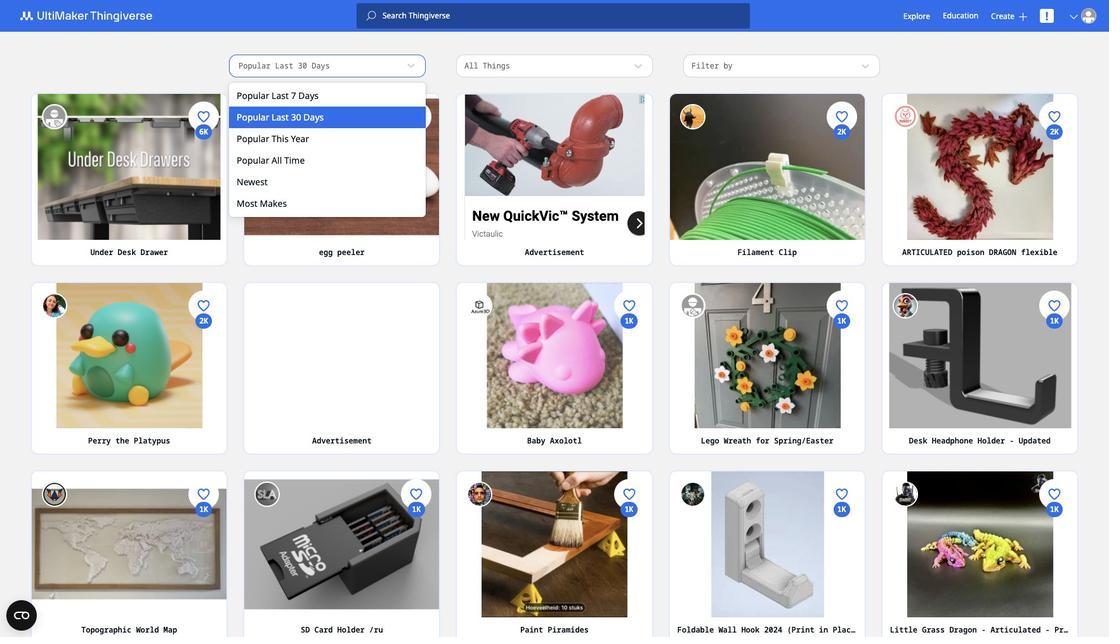 Task type: vqa. For each thing, say whether or not it's contained in the screenshot.


Task type: describe. For each thing, give the bounding box(es) containing it.
1 vertical spatial popular last 30 days
[[237, 111, 324, 123]]

2024
[[765, 625, 783, 635]]

platypus
[[134, 436, 170, 446]]

popular last 7 days
[[237, 90, 319, 102]]

headphone
[[932, 436, 974, 446]]

flexible
[[1021, 247, 1058, 257]]

baby
[[527, 436, 546, 446]]

filter
[[692, 60, 719, 71]]

thumbnail representing baby axolotl image
[[457, 283, 652, 429]]

dragon
[[989, 247, 1017, 257]]

card
[[315, 625, 333, 635]]

avatar image for perry the platypus
[[42, 293, 67, 318]]

articulated poison dragon flexible
[[903, 247, 1058, 257]]

plusicon image
[[1019, 12, 1028, 21]]

923
[[835, 361, 849, 372]]

1k for little grass dragon - articulated - print in pla
[[1050, 504, 1060, 515]]

popular up 'popular last 7 days'
[[239, 60, 271, 71]]

avatar image for paint piramides
[[467, 482, 493, 507]]

perry the platypus link
[[32, 429, 227, 454]]

holder for headphone
[[978, 436, 1006, 446]]

create
[[992, 10, 1015, 21]]

lego
[[701, 436, 720, 446]]

topographic world map
[[81, 625, 177, 635]]

4k
[[199, 173, 208, 183]]

thumbnail representing topographic world map image
[[32, 472, 227, 618]]

popular this year
[[237, 133, 309, 145]]

avatar image for little grass dragon - articulated - print in pla
[[893, 482, 918, 507]]

hook
[[742, 625, 760, 635]]

all things button
[[456, 55, 653, 77]]

under desk drawer
[[90, 247, 168, 257]]

egg
[[319, 247, 333, 257]]

the
[[116, 436, 129, 446]]

717
[[410, 550, 424, 561]]

1k for topographic world map
[[199, 504, 208, 515]]

paint piramides link
[[457, 618, 652, 637]]

year
[[291, 133, 309, 145]]

1k for desk headphone holder - updated
[[1050, 315, 1060, 326]]

paint
[[521, 625, 543, 635]]

1 vertical spatial 30
[[291, 111, 301, 123]]

1
[[627, 597, 632, 607]]

0 vertical spatial 30
[[298, 60, 307, 71]]

drawer
[[141, 247, 168, 257]]

! link
[[1040, 8, 1054, 23]]

little
[[890, 625, 918, 635]]

avatar image for under desk drawer
[[42, 104, 67, 129]]

36
[[412, 219, 421, 230]]

1 vertical spatial advertisement
[[312, 436, 372, 446]]

things
[[483, 60, 510, 71]]

thumbnail representing desk headphone holder - updated image
[[883, 283, 1078, 429]]

holder for card
[[337, 625, 365, 635]]

articulated
[[903, 247, 953, 257]]

792
[[1048, 361, 1062, 372]]

9 for 1k
[[1053, 219, 1057, 230]]

881
[[197, 550, 211, 561]]

lego wreath for spring/easter
[[701, 436, 834, 446]]

!
[[1046, 8, 1049, 23]]

this
[[272, 133, 289, 145]]

filter by button
[[684, 55, 880, 77]]

7
[[291, 90, 296, 102]]

open widget image
[[6, 601, 37, 631]]

grass
[[922, 625, 945, 635]]

popular up popular this year
[[237, 111, 269, 123]]

under desk drawer link
[[32, 240, 227, 265]]

thumbnail representing foldable wall hook 2024 (print in place) image
[[670, 472, 865, 618]]

8 for 1k
[[840, 219, 845, 230]]

world
[[136, 625, 159, 635]]

filament clip link
[[670, 240, 865, 265]]

6k
[[199, 126, 208, 137]]

foldable wall hook 2024 (print in place)
[[678, 625, 861, 635]]

thumbnail representing paint piramides image
[[457, 472, 652, 618]]

avatar image for desk headphone holder - updated
[[893, 293, 918, 318]]

thumbnail representing lego wreath for spring/easter image
[[670, 283, 865, 429]]

updated
[[1019, 436, 1051, 446]]

1 in from the left
[[819, 625, 829, 635]]

avatar image for lego wreath for spring/easter
[[680, 293, 706, 318]]

851
[[623, 361, 636, 372]]

8 for 717
[[414, 597, 419, 607]]

1k for baby axolotl
[[625, 315, 634, 326]]

for
[[756, 436, 770, 446]]

1k for foldable wall hook 2024 (print in place)
[[838, 504, 847, 515]]

1 horizontal spatial advertisement
[[525, 247, 585, 257]]

little grass dragon - articulated - print in pla link
[[883, 618, 1110, 637]]

foldable
[[678, 625, 714, 635]]

paint piramides
[[521, 625, 589, 635]]

education link
[[943, 9, 979, 23]]

790
[[197, 361, 211, 372]]

thumbnail representing perry the platypus image
[[32, 283, 227, 429]]

1k for sd card holder /ru
[[412, 504, 421, 515]]

print
[[1055, 625, 1078, 635]]

explore button
[[904, 10, 931, 21]]

13
[[1050, 597, 1060, 607]]

0 vertical spatial days
[[312, 60, 330, 71]]

education
[[943, 10, 979, 21]]

spring/easter
[[774, 436, 834, 446]]

perry the platypus
[[88, 436, 170, 446]]

0 vertical spatial last
[[275, 60, 294, 71]]

thumbnail representing egg peeler image
[[245, 94, 440, 240]]

sd card holder /ru
[[301, 625, 383, 635]]

baby axolotl link
[[457, 429, 652, 454]]

sd
[[301, 625, 310, 635]]

54
[[199, 219, 208, 230]]

popular left this
[[237, 133, 269, 145]]



Task type: locate. For each thing, give the bounding box(es) containing it.
map
[[164, 625, 177, 635]]

0 vertical spatial holder
[[978, 436, 1006, 446]]

1 horizontal spatial holder
[[978, 436, 1006, 446]]

foldable wall hook 2024 (print in place) link
[[670, 618, 865, 637]]

sd card holder /ru link
[[245, 618, 440, 637]]

2k for 9
[[1050, 126, 1060, 137]]

topographic world map link
[[32, 618, 227, 637]]

35
[[199, 597, 208, 607]]

1 horizontal spatial all
[[465, 60, 478, 71]]

1 vertical spatial last
[[272, 90, 289, 102]]

popular last 30 days up this
[[237, 111, 324, 123]]

avatar image for topographic world map
[[42, 482, 67, 507]]

avatar image for sd card holder /ru
[[255, 482, 280, 507]]

2 14 from the left
[[838, 408, 847, 418]]

create button
[[992, 10, 1028, 21]]

1k
[[838, 173, 847, 183], [1050, 173, 1060, 183], [625, 315, 634, 326], [838, 315, 847, 326], [1050, 315, 1060, 326], [199, 504, 208, 515], [412, 504, 421, 515], [625, 504, 634, 515], [838, 504, 847, 515], [1050, 504, 1060, 515]]

avatar image
[[1082, 8, 1097, 23], [42, 104, 67, 129], [255, 104, 280, 129], [680, 104, 706, 129], [893, 104, 918, 129], [42, 293, 67, 318], [467, 293, 493, 318], [680, 293, 706, 318], [893, 293, 918, 318], [42, 482, 67, 507], [255, 482, 280, 507], [467, 482, 493, 507], [680, 482, 706, 507], [893, 482, 918, 507]]

1k for lego wreath for spring/easter
[[838, 315, 847, 326]]

most
[[237, 197, 258, 209]]

901
[[623, 550, 636, 561]]

desk right the under
[[118, 247, 136, 257]]

2 vertical spatial last
[[272, 111, 289, 123]]

in right '(print'
[[819, 625, 829, 635]]

search control image
[[366, 11, 376, 21]]

explore
[[904, 10, 931, 21]]

popular all time
[[237, 154, 305, 166]]

all things
[[465, 60, 510, 71]]

articulated
[[991, 625, 1041, 635]]

egg peeler
[[319, 247, 365, 257]]

0 horizontal spatial holder
[[337, 625, 365, 635]]

makes
[[260, 197, 287, 209]]

holder
[[978, 436, 1006, 446], [337, 625, 365, 635]]

thumbnail representing under desk drawer image
[[32, 94, 227, 240]]

0 horizontal spatial 14
[[199, 408, 208, 418]]

1 horizontal spatial -
[[1010, 436, 1015, 446]]

holder inside sd card holder /ru link
[[337, 625, 365, 635]]

2k for 14
[[199, 315, 208, 326]]

1k for paint piramides
[[625, 504, 634, 515]]

14
[[199, 408, 208, 418], [838, 408, 847, 418]]

1 vertical spatial days
[[299, 90, 319, 102]]

- left print
[[1046, 625, 1050, 635]]

avatar image for foldable wall hook 2024 (print in place)
[[680, 482, 706, 507]]

popular
[[239, 60, 271, 71], [237, 90, 269, 102], [237, 111, 269, 123], [237, 133, 269, 145], [237, 154, 269, 166]]

avatar image for baby axolotl
[[467, 293, 493, 318]]

poison
[[957, 247, 985, 257]]

9 for 851
[[627, 408, 632, 418]]

topographic
[[81, 625, 132, 635]]

last
[[275, 60, 294, 71], [272, 90, 289, 102], [272, 111, 289, 123]]

axolotl
[[550, 436, 582, 446]]

peeler
[[337, 247, 365, 257]]

place)
[[833, 625, 861, 635]]

pla
[[1096, 625, 1110, 635]]

lego wreath for spring/easter link
[[670, 429, 865, 454]]

2 vertical spatial days
[[304, 111, 324, 123]]

9 down 792
[[1053, 408, 1057, 418]]

thumbnail representing filament clip image
[[670, 94, 865, 240]]

in
[[819, 625, 829, 635], [1082, 625, 1092, 635]]

makerbot logo image
[[13, 8, 168, 23]]

most makes
[[237, 197, 287, 209]]

2 horizontal spatial -
[[1046, 625, 1050, 635]]

- right dragon
[[982, 625, 986, 635]]

advertisement element
[[465, 94, 660, 253]]

1 horizontal spatial 14
[[838, 408, 847, 418]]

desk
[[118, 247, 136, 257], [910, 436, 928, 446]]

(print
[[787, 625, 815, 635]]

671
[[1048, 550, 1062, 561]]

/ru
[[369, 625, 383, 635]]

perry
[[88, 436, 111, 446]]

dragon
[[950, 625, 977, 635]]

newest
[[237, 176, 268, 188]]

0 vertical spatial desk
[[118, 247, 136, 257]]

30 down "7"
[[291, 111, 301, 123]]

days up the year
[[304, 111, 324, 123]]

-
[[1010, 436, 1015, 446], [982, 625, 986, 635], [1046, 625, 1050, 635]]

14 for perry the platypus
[[199, 408, 208, 418]]

last up this
[[272, 111, 289, 123]]

clip
[[779, 247, 797, 257]]

desk left headphone
[[910, 436, 928, 446]]

advertisement
[[525, 247, 585, 257], [312, 436, 372, 446]]

wall
[[719, 625, 737, 635]]

0 vertical spatial 8
[[840, 219, 845, 230]]

days right "7"
[[299, 90, 319, 102]]

desk headphone holder - updated link
[[883, 429, 1078, 454]]

piramides
[[548, 625, 589, 635]]

all inside the all things button
[[465, 60, 478, 71]]

all left the things
[[465, 60, 478, 71]]

in left pla
[[1082, 625, 1092, 635]]

last up 'popular last 7 days'
[[275, 60, 294, 71]]

1 vertical spatial desk
[[910, 436, 928, 446]]

holder inside desk headphone holder - updated link
[[978, 436, 1006, 446]]

14 down the 923
[[838, 408, 847, 418]]

0 horizontal spatial -
[[982, 625, 986, 635]]

- left updated
[[1010, 436, 1015, 446]]

filter by
[[692, 60, 733, 71]]

1 14 from the left
[[199, 408, 208, 418]]

Search Thingiverse text field
[[376, 11, 750, 21]]

- for holder
[[1010, 436, 1015, 446]]

1 vertical spatial 8
[[414, 597, 419, 607]]

30
[[298, 60, 307, 71], [291, 111, 301, 123]]

articulated poison dragon flexible link
[[883, 240, 1078, 265]]

1 vertical spatial holder
[[337, 625, 365, 635]]

days
[[312, 60, 330, 71], [299, 90, 319, 102], [304, 111, 324, 123]]

thumbnail representing sd card holder /ru image
[[245, 472, 440, 618]]

holder right headphone
[[978, 436, 1006, 446]]

2 in from the left
[[1082, 625, 1092, 635]]

last left "7"
[[272, 90, 289, 102]]

all
[[465, 60, 478, 71], [272, 154, 282, 166]]

popular last 30 days up 'popular last 7 days'
[[239, 60, 330, 71]]

0 horizontal spatial advertisement
[[312, 436, 372, 446]]

0 vertical spatial advertisement
[[525, 247, 585, 257]]

under
[[90, 247, 113, 257]]

2k for 8
[[838, 126, 847, 137]]

1 vertical spatial all
[[272, 154, 282, 166]]

0 vertical spatial popular last 30 days
[[239, 60, 330, 71]]

little grass dragon - articulated - print in pla
[[890, 625, 1110, 635]]

wreath
[[724, 436, 752, 446]]

1 horizontal spatial desk
[[910, 436, 928, 446]]

0 horizontal spatial desk
[[118, 247, 136, 257]]

time
[[284, 154, 305, 166]]

30 up 'popular last 7 days'
[[298, 60, 307, 71]]

1 horizontal spatial 8
[[840, 219, 845, 230]]

9 up flexible at top right
[[1053, 219, 1057, 230]]

0 horizontal spatial in
[[819, 625, 829, 635]]

popular left "7"
[[237, 90, 269, 102]]

- for dragon
[[982, 625, 986, 635]]

popular up newest
[[237, 154, 269, 166]]

1 horizontal spatial 2k
[[838, 126, 847, 137]]

2 horizontal spatial 2k
[[1050, 126, 1060, 137]]

9 down 851
[[627, 408, 632, 418]]

all left 'time'
[[272, 154, 282, 166]]

thumbnail representing little grass dragon - articulated - print in place - flexi - no supports - fantasy image
[[883, 472, 1078, 618]]

filament clip
[[738, 247, 797, 257]]

by
[[724, 60, 733, 71]]

14 for lego wreath for spring/easter
[[838, 408, 847, 418]]

9
[[1053, 219, 1057, 230], [627, 408, 632, 418], [1053, 408, 1057, 418]]

desk headphone holder - updated
[[910, 436, 1051, 446]]

thumbnail representing articulated poison dragon flexible image
[[883, 94, 1078, 240]]

0 horizontal spatial 8
[[414, 597, 419, 607]]

days up 'popular last 7 days'
[[312, 60, 330, 71]]

holder left /ru on the bottom left of the page
[[337, 625, 365, 635]]

filament
[[738, 247, 774, 257]]

avatar image for articulated poison dragon flexible
[[893, 104, 918, 129]]

8
[[840, 219, 845, 230], [414, 597, 419, 607]]

0 horizontal spatial 2k
[[199, 315, 208, 326]]

0 horizontal spatial all
[[272, 154, 282, 166]]

baby axolotl
[[527, 436, 582, 446]]

14 down 790
[[199, 408, 208, 418]]

avatar image for egg peeler
[[255, 104, 280, 129]]

3k
[[412, 126, 421, 137]]

0 vertical spatial all
[[465, 60, 478, 71]]

1 horizontal spatial in
[[1082, 625, 1092, 635]]

avatar image for filament clip
[[680, 104, 706, 129]]



